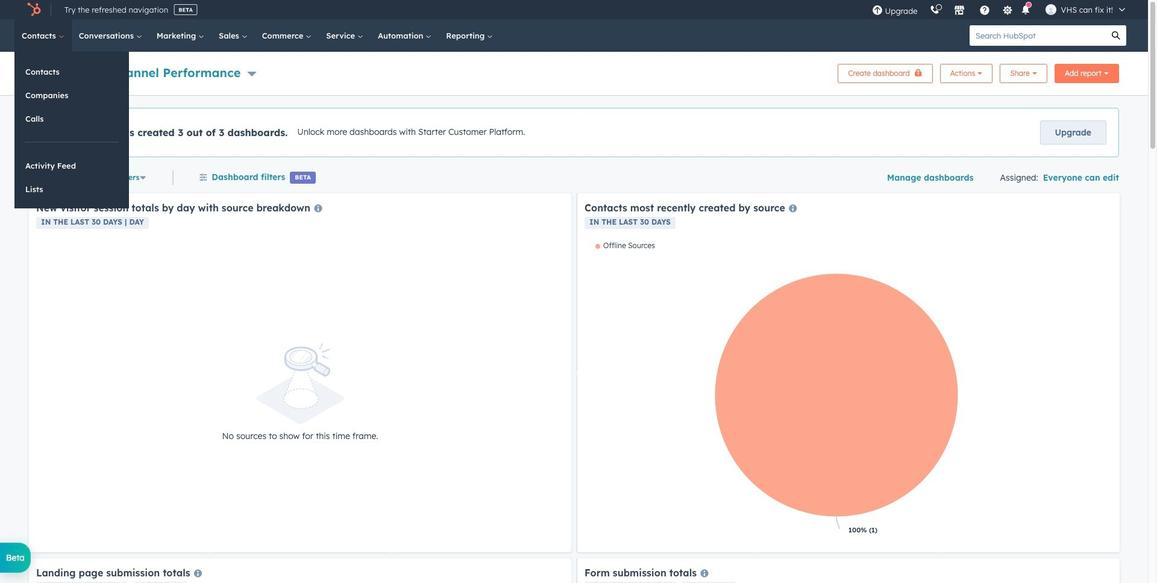 Task type: vqa. For each thing, say whether or not it's contained in the screenshot.
Name
no



Task type: describe. For each thing, give the bounding box(es) containing it.
contacts most recently created by source element
[[578, 194, 1121, 553]]

landing page submission totals element
[[29, 559, 572, 584]]



Task type: locate. For each thing, give the bounding box(es) containing it.
marketplaces image
[[954, 5, 965, 16]]

banner
[[29, 60, 1120, 83]]

jer mill image
[[1046, 4, 1057, 15]]

new visitor session totals by day with source breakdown element
[[29, 194, 572, 553]]

contacts menu
[[14, 52, 129, 209]]

interactive chart image
[[585, 241, 1113, 546]]

form submission totals element
[[578, 559, 1121, 584]]

menu
[[866, 0, 1134, 19]]

Search HubSpot search field
[[970, 25, 1107, 46]]



